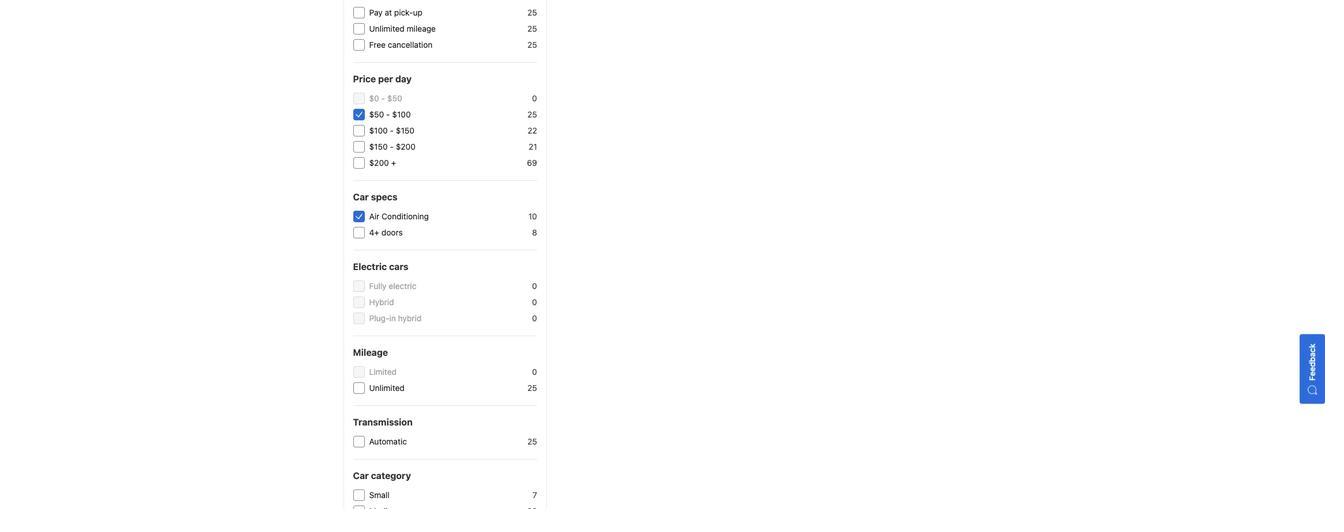 Task type: describe. For each thing, give the bounding box(es) containing it.
cancellation
[[388, 40, 433, 50]]

small
[[369, 491, 390, 500]]

25 for mileage
[[528, 24, 537, 33]]

+
[[391, 158, 396, 168]]

up
[[413, 7, 423, 17]]

electric cars
[[353, 262, 409, 272]]

1 horizontal spatial $50
[[387, 93, 402, 103]]

price per day
[[353, 74, 412, 84]]

feedback button
[[1300, 335, 1325, 404]]

price
[[353, 74, 376, 84]]

doors
[[382, 228, 403, 238]]

1 vertical spatial $150
[[369, 142, 388, 152]]

feedback
[[1308, 344, 1317, 381]]

0 for price per day
[[532, 93, 537, 103]]

at
[[385, 7, 392, 17]]

mileage
[[407, 24, 436, 33]]

electric
[[389, 281, 417, 291]]

unlimited mileage
[[369, 24, 436, 33]]

0 horizontal spatial $200
[[369, 158, 389, 168]]

$0
[[369, 93, 379, 103]]

unlimited for unlimited
[[369, 383, 405, 393]]

fully electric
[[369, 281, 417, 291]]

hybrid
[[398, 314, 422, 323]]

3 0 from the top
[[532, 297, 537, 307]]

1 horizontal spatial $150
[[396, 126, 415, 135]]

day
[[395, 74, 412, 84]]

in
[[389, 314, 396, 323]]

specs
[[371, 192, 398, 202]]

pick-
[[394, 7, 413, 17]]

car for car category
[[353, 471, 369, 481]]

transmission
[[353, 417, 413, 428]]

- for $0
[[381, 93, 385, 103]]

25 for -
[[528, 110, 537, 119]]

0 for mileage
[[532, 367, 537, 377]]

7
[[533, 491, 537, 500]]

plug-
[[369, 314, 389, 323]]

5 25 from the top
[[528, 383, 537, 393]]

free cancellation
[[369, 40, 433, 50]]

0 horizontal spatial $50
[[369, 110, 384, 119]]

automatic
[[369, 437, 407, 447]]

limited
[[369, 367, 397, 377]]

0 for electric cars
[[532, 281, 537, 291]]

car specs
[[353, 192, 398, 202]]



Task type: locate. For each thing, give the bounding box(es) containing it.
1 horizontal spatial $100
[[392, 110, 411, 119]]

2 car from the top
[[353, 471, 369, 481]]

0 horizontal spatial $100
[[369, 126, 388, 135]]

1 unlimited from the top
[[369, 24, 405, 33]]

unlimited for unlimited mileage
[[369, 24, 405, 33]]

$150
[[396, 126, 415, 135], [369, 142, 388, 152]]

free
[[369, 40, 386, 50]]

6 25 from the top
[[528, 437, 537, 447]]

$50 down $0
[[369, 110, 384, 119]]

$200 +
[[369, 158, 396, 168]]

4+ doors
[[369, 228, 403, 238]]

cars
[[389, 262, 409, 272]]

0 vertical spatial $50
[[387, 93, 402, 103]]

69
[[527, 158, 537, 168]]

25 for at
[[528, 7, 537, 17]]

hybrid
[[369, 297, 394, 307]]

- right $0
[[381, 93, 385, 103]]

$50 up $50 - $100
[[387, 93, 402, 103]]

10
[[529, 212, 537, 221]]

8
[[532, 228, 537, 238]]

4 0 from the top
[[532, 314, 537, 323]]

conditioning
[[382, 212, 429, 221]]

electric
[[353, 262, 387, 272]]

2 unlimited from the top
[[369, 383, 405, 393]]

0 vertical spatial $150
[[396, 126, 415, 135]]

car
[[353, 192, 369, 202], [353, 471, 369, 481]]

25 for cancellation
[[528, 40, 537, 50]]

- down the $100 - $150
[[390, 142, 394, 152]]

0 vertical spatial unlimited
[[369, 24, 405, 33]]

4+
[[369, 228, 379, 238]]

0 vertical spatial car
[[353, 192, 369, 202]]

1 car from the top
[[353, 192, 369, 202]]

car left specs
[[353, 192, 369, 202]]

-
[[381, 93, 385, 103], [386, 110, 390, 119], [390, 126, 394, 135], [390, 142, 394, 152]]

plug-in hybrid
[[369, 314, 422, 323]]

2 0 from the top
[[532, 281, 537, 291]]

$50 - $100
[[369, 110, 411, 119]]

1 vertical spatial unlimited
[[369, 383, 405, 393]]

$200 up +
[[396, 142, 416, 152]]

1 vertical spatial $100
[[369, 126, 388, 135]]

car for car specs
[[353, 192, 369, 202]]

$0 - $50
[[369, 93, 402, 103]]

category
[[371, 471, 411, 481]]

pay
[[369, 7, 383, 17]]

unlimited down limited
[[369, 383, 405, 393]]

0 horizontal spatial $150
[[369, 142, 388, 152]]

mileage
[[353, 348, 388, 358]]

$150 up the $150 - $200
[[396, 126, 415, 135]]

22
[[528, 126, 537, 135]]

- up the $150 - $200
[[390, 126, 394, 135]]

per
[[378, 74, 393, 84]]

2 25 from the top
[[528, 24, 537, 33]]

- for $50
[[386, 110, 390, 119]]

unlimited
[[369, 24, 405, 33], [369, 383, 405, 393]]

$100 - $150
[[369, 126, 415, 135]]

3 25 from the top
[[528, 40, 537, 50]]

car category
[[353, 471, 411, 481]]

- for $100
[[390, 126, 394, 135]]

1 vertical spatial $50
[[369, 110, 384, 119]]

$200
[[396, 142, 416, 152], [369, 158, 389, 168]]

$150 up $200 + at the top left
[[369, 142, 388, 152]]

- for $150
[[390, 142, 394, 152]]

car left category
[[353, 471, 369, 481]]

$100 up the $100 - $150
[[392, 110, 411, 119]]

5 0 from the top
[[532, 367, 537, 377]]

1 25 from the top
[[528, 7, 537, 17]]

1 vertical spatial $200
[[369, 158, 389, 168]]

0 vertical spatial $200
[[396, 142, 416, 152]]

$100 down $50 - $100
[[369, 126, 388, 135]]

21
[[529, 142, 537, 152]]

- down "$0 - $50" at the top left of page
[[386, 110, 390, 119]]

fully
[[369, 281, 387, 291]]

$50
[[387, 93, 402, 103], [369, 110, 384, 119]]

unlimited down at
[[369, 24, 405, 33]]

1 horizontal spatial $200
[[396, 142, 416, 152]]

4 25 from the top
[[528, 110, 537, 119]]

pay at pick-up
[[369, 7, 423, 17]]

air conditioning
[[369, 212, 429, 221]]

0
[[532, 93, 537, 103], [532, 281, 537, 291], [532, 297, 537, 307], [532, 314, 537, 323], [532, 367, 537, 377]]

1 0 from the top
[[532, 93, 537, 103]]

$200 left +
[[369, 158, 389, 168]]

0 vertical spatial $100
[[392, 110, 411, 119]]

$100
[[392, 110, 411, 119], [369, 126, 388, 135]]

$150 - $200
[[369, 142, 416, 152]]

1 vertical spatial car
[[353, 471, 369, 481]]

25
[[528, 7, 537, 17], [528, 24, 537, 33], [528, 40, 537, 50], [528, 110, 537, 119], [528, 383, 537, 393], [528, 437, 537, 447]]

air
[[369, 212, 380, 221]]



Task type: vqa. For each thing, say whether or not it's contained in the screenshot.
3rd 25 from the bottom of the page
yes



